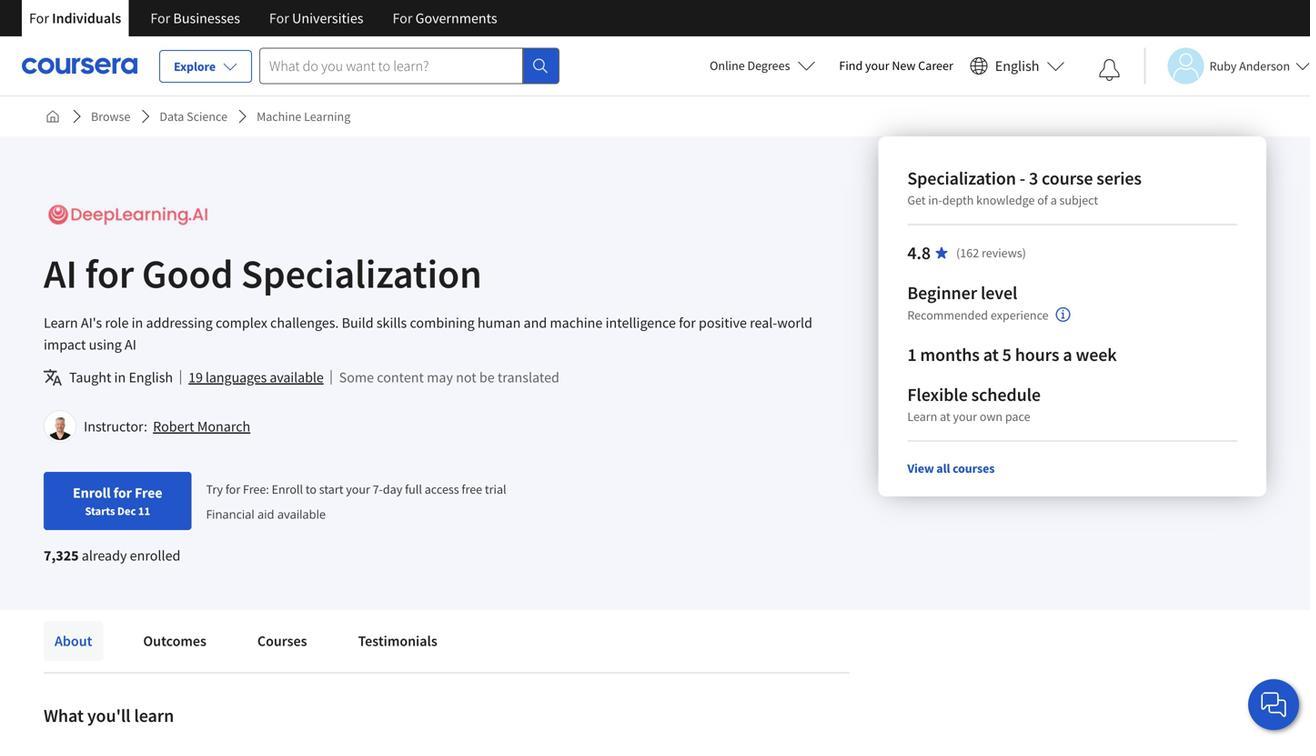 Task type: describe. For each thing, give the bounding box(es) containing it.
machine learning
[[257, 108, 351, 125]]

outcomes
[[143, 632, 206, 651]]

(162
[[956, 245, 979, 261]]

robert
[[153, 418, 194, 436]]

free
[[462, 481, 482, 497]]

build
[[342, 314, 374, 332]]

What do you want to learn? text field
[[259, 48, 523, 84]]

ai's
[[81, 314, 102, 332]]

individuals
[[52, 9, 121, 27]]

ai inside learn ai's role in addressing complex challenges. build skills combining human and machine intelligence for positive real-world impact using ai
[[125, 336, 136, 354]]

good
[[142, 248, 233, 299]]

a inside specialization - 3 course series get in-depth knowledge of a subject
[[1051, 192, 1057, 208]]

knowledge
[[976, 192, 1035, 208]]

free
[[135, 484, 162, 502]]

available inside button
[[270, 368, 324, 387]]

online degrees button
[[695, 45, 830, 86]]

testimonials link
[[347, 621, 448, 661]]

enroll for free starts dec 11
[[73, 484, 162, 519]]

19
[[188, 368, 203, 387]]

translated
[[498, 368, 559, 387]]

1 vertical spatial english
[[129, 368, 173, 387]]

instructor: robert monarch
[[84, 418, 250, 436]]

degrees
[[747, 57, 790, 74]]

for for enroll for free starts dec 11
[[113, 484, 132, 502]]

data
[[160, 108, 184, 125]]

3
[[1029, 167, 1038, 190]]

schedule
[[971, 383, 1041, 406]]

what
[[44, 705, 84, 727]]

world
[[777, 314, 812, 332]]

course
[[1042, 167, 1093, 190]]

specialization inside specialization - 3 course series get in-depth knowledge of a subject
[[907, 167, 1016, 190]]

english button
[[962, 36, 1072, 96]]

1 months at 5 hours a week
[[907, 343, 1117, 366]]

for for try for free: enroll to start your 7-day full access free trial financial aid available
[[226, 481, 240, 497]]

recommended
[[907, 307, 988, 323]]

combining
[[410, 314, 475, 332]]

robert monarch link
[[153, 418, 250, 436]]

skills
[[377, 314, 407, 332]]

real-
[[750, 314, 777, 332]]

11
[[138, 504, 150, 519]]

7,325 already enrolled
[[44, 547, 181, 565]]

in inside learn ai's role in addressing complex challenges. build skills combining human and machine intelligence for positive real-world impact using ai
[[132, 314, 143, 332]]

learn ai's role in addressing complex challenges. build skills combining human and machine intelligence for positive real-world impact using ai
[[44, 314, 812, 354]]

for for universities
[[269, 9, 289, 27]]

own
[[980, 409, 1003, 425]]

beginner
[[907, 282, 977, 304]]

enroll inside the enroll for free starts dec 11
[[73, 484, 111, 502]]

about link
[[44, 621, 103, 661]]

robert monarch image
[[46, 413, 74, 440]]

and
[[524, 314, 547, 332]]

positive
[[699, 314, 747, 332]]

may
[[427, 368, 453, 387]]

for universities
[[269, 9, 363, 27]]

beginner level
[[907, 282, 1018, 304]]

impact
[[44, 336, 86, 354]]

online degrees
[[710, 57, 790, 74]]

you'll
[[87, 705, 131, 727]]

flexible
[[907, 383, 968, 406]]

challenges.
[[270, 314, 339, 332]]

learn inside learn ai's role in addressing complex challenges. build skills combining human and machine intelligence for positive real-world impact using ai
[[44, 314, 78, 332]]

all
[[937, 460, 950, 477]]

series
[[1097, 167, 1142, 190]]

months
[[920, 343, 980, 366]]

find your new career
[[839, 57, 953, 74]]

ruby anderson button
[[1144, 48, 1310, 84]]

coursera image
[[22, 51, 137, 80]]

dec
[[117, 504, 136, 519]]

free:
[[243, 481, 269, 497]]

0 vertical spatial at
[[983, 343, 999, 366]]

anderson
[[1239, 58, 1290, 74]]

trial
[[485, 481, 506, 497]]

to
[[306, 481, 317, 497]]

deeplearning.ai image
[[44, 195, 213, 236]]

some content may not be translated
[[339, 368, 559, 387]]

5
[[1002, 343, 1012, 366]]

7,325
[[44, 547, 79, 565]]

at inside flexible schedule learn at your own pace
[[940, 409, 950, 425]]

content
[[377, 368, 424, 387]]

ruby anderson
[[1210, 58, 1290, 74]]

for for governments
[[393, 9, 413, 27]]

financial aid available button
[[206, 506, 326, 522]]



Task type: vqa. For each thing, say whether or not it's contained in the screenshot.
start
yes



Task type: locate. For each thing, give the bounding box(es) containing it.
information about difficulty level pre-requisites. image
[[1056, 308, 1071, 322]]

about
[[55, 632, 92, 651]]

1 vertical spatial in
[[114, 368, 126, 387]]

2 vertical spatial your
[[346, 481, 370, 497]]

for businesses
[[150, 9, 240, 27]]

in right taught
[[114, 368, 126, 387]]

your left 7-
[[346, 481, 370, 497]]

testimonials
[[358, 632, 437, 651]]

0 horizontal spatial ai
[[44, 248, 77, 299]]

enroll left to
[[272, 481, 303, 497]]

flexible schedule learn at your own pace
[[907, 383, 1041, 425]]

week
[[1076, 343, 1117, 366]]

your right find
[[865, 57, 889, 74]]

universities
[[292, 9, 363, 27]]

home image
[[45, 109, 60, 124]]

1 vertical spatial your
[[953, 409, 977, 425]]

learning
[[304, 108, 351, 125]]

day
[[383, 481, 402, 497]]

a right of
[[1051, 192, 1057, 208]]

english inside button
[[995, 57, 1039, 75]]

english
[[995, 57, 1039, 75], [129, 368, 173, 387]]

2 for from the left
[[150, 9, 170, 27]]

0 horizontal spatial specialization
[[241, 248, 482, 299]]

for up the what do you want to learn? text field
[[393, 9, 413, 27]]

None search field
[[259, 48, 560, 84]]

try for free: enroll to start your 7-day full access free trial financial aid available
[[206, 481, 506, 522]]

learn
[[44, 314, 78, 332], [907, 409, 937, 425]]

view all courses link
[[907, 460, 995, 477]]

ai up impact
[[44, 248, 77, 299]]

1 horizontal spatial ai
[[125, 336, 136, 354]]

1 horizontal spatial english
[[995, 57, 1039, 75]]

your inside try for free: enroll to start your 7-day full access free trial financial aid available
[[346, 481, 370, 497]]

3 for from the left
[[269, 9, 289, 27]]

0 horizontal spatial at
[[940, 409, 950, 425]]

learn up impact
[[44, 314, 78, 332]]

-
[[1020, 167, 1025, 190]]

7-
[[373, 481, 383, 497]]

governments
[[415, 9, 497, 27]]

taught
[[69, 368, 111, 387]]

enroll inside try for free: enroll to start your 7-day full access free trial financial aid available
[[272, 481, 303, 497]]

explore button
[[159, 50, 252, 83]]

for inside try for free: enroll to start your 7-day full access free trial financial aid available
[[226, 481, 240, 497]]

already
[[82, 547, 127, 565]]

machine
[[550, 314, 603, 332]]

access
[[425, 481, 459, 497]]

learn inside flexible schedule learn at your own pace
[[907, 409, 937, 425]]

role
[[105, 314, 129, 332]]

for for businesses
[[150, 9, 170, 27]]

online
[[710, 57, 745, 74]]

show notifications image
[[1099, 59, 1120, 81]]

for left businesses
[[150, 9, 170, 27]]

specialization up depth at the right top
[[907, 167, 1016, 190]]

for up dec
[[113, 484, 132, 502]]

1 horizontal spatial your
[[865, 57, 889, 74]]

for right try
[[226, 481, 240, 497]]

0 vertical spatial available
[[270, 368, 324, 387]]

specialization up build
[[241, 248, 482, 299]]

0 horizontal spatial enroll
[[73, 484, 111, 502]]

complex
[[216, 314, 267, 332]]

1 vertical spatial available
[[277, 506, 326, 522]]

subject
[[1060, 192, 1098, 208]]

courses link
[[246, 621, 318, 661]]

4 for from the left
[[393, 9, 413, 27]]

some
[[339, 368, 374, 387]]

19 languages available
[[188, 368, 324, 387]]

1
[[907, 343, 917, 366]]

1 vertical spatial at
[[940, 409, 950, 425]]

learn
[[134, 705, 174, 727]]

science
[[187, 108, 228, 125]]

starts
[[85, 504, 115, 519]]

english left 19
[[129, 368, 173, 387]]

english right career
[[995, 57, 1039, 75]]

using
[[89, 336, 122, 354]]

1 horizontal spatial in
[[132, 314, 143, 332]]

businesses
[[173, 9, 240, 27]]

1 vertical spatial learn
[[907, 409, 937, 425]]

ai for good specialization
[[44, 248, 482, 299]]

explore
[[174, 58, 216, 75]]

addressing
[[146, 314, 213, 332]]

for for individuals
[[29, 9, 49, 27]]

0 vertical spatial your
[[865, 57, 889, 74]]

new
[[892, 57, 916, 74]]

1 horizontal spatial a
[[1063, 343, 1072, 366]]

0 vertical spatial english
[[995, 57, 1039, 75]]

your inside flexible schedule learn at your own pace
[[953, 409, 977, 425]]

0 vertical spatial specialization
[[907, 167, 1016, 190]]

for left universities
[[269, 9, 289, 27]]

19 languages available button
[[188, 367, 324, 389]]

chat with us image
[[1259, 691, 1288, 720]]

0 horizontal spatial in
[[114, 368, 126, 387]]

0 vertical spatial learn
[[44, 314, 78, 332]]

instructor:
[[84, 418, 147, 436]]

2 horizontal spatial your
[[953, 409, 977, 425]]

aid
[[257, 506, 274, 522]]

for inside the enroll for free starts dec 11
[[113, 484, 132, 502]]

get
[[907, 192, 926, 208]]

recommended experience
[[907, 307, 1049, 323]]

0 vertical spatial in
[[132, 314, 143, 332]]

0 horizontal spatial learn
[[44, 314, 78, 332]]

your left own
[[953, 409, 977, 425]]

available inside try for free: enroll to start your 7-day full access free trial financial aid available
[[277, 506, 326, 522]]

ruby
[[1210, 58, 1237, 74]]

be
[[479, 368, 495, 387]]

for inside learn ai's role in addressing complex challenges. build skills combining human and machine intelligence for positive real-world impact using ai
[[679, 314, 696, 332]]

enrolled
[[130, 547, 181, 565]]

view
[[907, 460, 934, 477]]

not
[[456, 368, 476, 387]]

for
[[85, 248, 134, 299], [679, 314, 696, 332], [226, 481, 240, 497], [113, 484, 132, 502]]

for left individuals
[[29, 9, 49, 27]]

0 vertical spatial ai
[[44, 248, 77, 299]]

1 for from the left
[[29, 9, 49, 27]]

learn down the flexible
[[907, 409, 937, 425]]

start
[[319, 481, 343, 497]]

available down to
[[277, 506, 326, 522]]

human
[[478, 314, 521, 332]]

find your new career link
[[830, 55, 962, 77]]

1 vertical spatial specialization
[[241, 248, 482, 299]]

1 horizontal spatial specialization
[[907, 167, 1016, 190]]

0 horizontal spatial your
[[346, 481, 370, 497]]

reviews)
[[982, 245, 1026, 261]]

try
[[206, 481, 223, 497]]

0 horizontal spatial english
[[129, 368, 173, 387]]

financial
[[206, 506, 254, 522]]

at left 5
[[983, 343, 999, 366]]

a left week
[[1063, 343, 1072, 366]]

1 horizontal spatial learn
[[907, 409, 937, 425]]

in
[[132, 314, 143, 332], [114, 368, 126, 387]]

view all courses
[[907, 460, 995, 477]]

languages
[[206, 368, 267, 387]]

1 horizontal spatial at
[[983, 343, 999, 366]]

browse link
[[84, 100, 138, 133]]

machine learning link
[[249, 100, 358, 133]]

1 vertical spatial a
[[1063, 343, 1072, 366]]

data science link
[[152, 100, 235, 133]]

courses
[[953, 460, 995, 477]]

0 vertical spatial a
[[1051, 192, 1057, 208]]

enroll up starts
[[73, 484, 111, 502]]

monarch
[[197, 418, 250, 436]]

ai right using
[[125, 336, 136, 354]]

for for ai for good specialization
[[85, 248, 134, 299]]

0 horizontal spatial a
[[1051, 192, 1057, 208]]

1 vertical spatial ai
[[125, 336, 136, 354]]

1 horizontal spatial enroll
[[272, 481, 303, 497]]

in right role
[[132, 314, 143, 332]]

full
[[405, 481, 422, 497]]

available down challenges.
[[270, 368, 324, 387]]

(162 reviews)
[[956, 245, 1026, 261]]

for left positive
[[679, 314, 696, 332]]

in-
[[928, 192, 942, 208]]

for individuals
[[29, 9, 121, 27]]

for governments
[[393, 9, 497, 27]]

data science
[[160, 108, 228, 125]]

at down the flexible
[[940, 409, 950, 425]]

for up role
[[85, 248, 134, 299]]

pace
[[1005, 409, 1030, 425]]

outcomes link
[[132, 621, 217, 661]]

your
[[865, 57, 889, 74], [953, 409, 977, 425], [346, 481, 370, 497]]

banner navigation
[[15, 0, 512, 36]]



